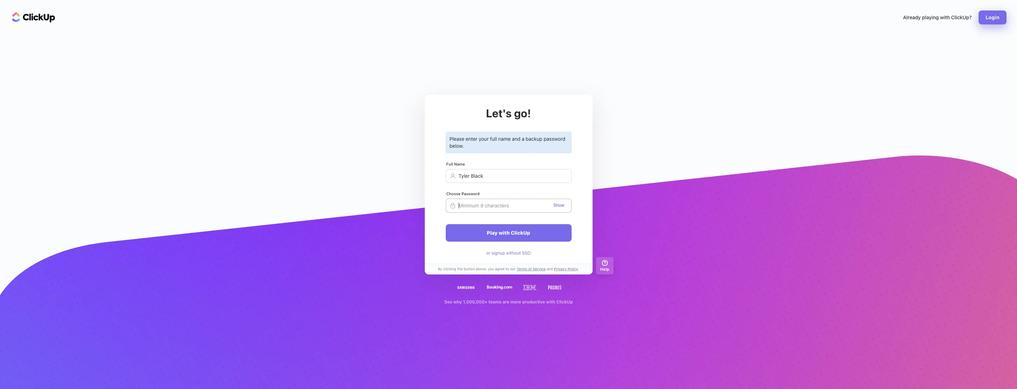 Task type: vqa. For each thing, say whether or not it's contained in the screenshot.
Tasks "Mobile"
no



Task type: locate. For each thing, give the bounding box(es) containing it.
name
[[454, 162, 465, 166]]

why
[[454, 300, 462, 305]]

clickup?
[[952, 14, 972, 20]]

0 horizontal spatial and
[[512, 136, 521, 142]]

2 horizontal spatial with
[[941, 14, 951, 20]]

enter
[[466, 136, 478, 142]]

privacy policy link
[[553, 267, 578, 272]]

login
[[986, 14, 1000, 20]]

1 horizontal spatial with
[[547, 300, 556, 305]]

1,000,000+
[[463, 300, 488, 305]]

0 horizontal spatial with
[[499, 230, 510, 236]]

0 vertical spatial and
[[512, 136, 521, 142]]

your
[[479, 136, 489, 142]]

1 horizontal spatial and
[[547, 267, 553, 272]]

you
[[488, 267, 494, 272]]

name
[[499, 136, 511, 142]]

full name
[[447, 162, 465, 166]]

with right productive
[[547, 300, 556, 305]]

clickup up 'sso'
[[511, 230, 531, 236]]

and left a
[[512, 136, 521, 142]]

with
[[941, 14, 951, 20], [499, 230, 510, 236], [547, 300, 556, 305]]

clickup right productive
[[557, 300, 573, 305]]

0 vertical spatial clickup
[[511, 230, 531, 236]]

2 vertical spatial with
[[547, 300, 556, 305]]

login link
[[979, 10, 1007, 24]]

play with clickup button
[[446, 224, 572, 242]]

productive
[[523, 300, 545, 305]]

clicking
[[444, 267, 457, 272]]

sign up element
[[446, 132, 572, 242]]

choose
[[447, 192, 461, 196]]

privacy
[[554, 267, 567, 272]]

1 vertical spatial clickup
[[557, 300, 573, 305]]

terms
[[517, 267, 528, 272]]

and
[[512, 136, 521, 142], [547, 267, 553, 272]]

to
[[506, 267, 509, 272]]

with right play
[[499, 230, 510, 236]]

already playing with clickup?
[[904, 14, 972, 20]]

and left privacy
[[547, 267, 553, 272]]

agree
[[495, 267, 505, 272]]

0 horizontal spatial clickup
[[511, 230, 531, 236]]

1 vertical spatial and
[[547, 267, 553, 272]]

clickup
[[511, 230, 531, 236], [557, 300, 573, 305]]

by clicking the button above, you agree to our terms of service and privacy policy .
[[438, 267, 580, 272]]

choose password
[[447, 192, 480, 196]]

or signup without sso link
[[487, 251, 531, 256]]

already
[[904, 14, 922, 20]]

help
[[601, 267, 610, 272]]

playing
[[923, 14, 939, 20]]

let's
[[486, 107, 512, 120]]

backup
[[526, 136, 543, 142]]

with right playing
[[941, 14, 951, 20]]

1 vertical spatial with
[[499, 230, 510, 236]]

above,
[[476, 267, 487, 272]]

0 vertical spatial with
[[941, 14, 951, 20]]

are
[[503, 300, 510, 305]]



Task type: describe. For each thing, give the bounding box(es) containing it.
or signup without sso
[[487, 251, 531, 256]]

with inside button
[[499, 230, 510, 236]]

below.
[[450, 143, 464, 149]]

button
[[464, 267, 475, 272]]

service
[[533, 267, 546, 272]]

without
[[507, 251, 521, 256]]

or
[[487, 251, 491, 256]]

teams
[[489, 300, 502, 305]]

full
[[490, 136, 497, 142]]

show
[[554, 203, 565, 208]]

let's go!
[[486, 107, 531, 120]]

password
[[544, 136, 566, 142]]

see why 1,000,000+ teams are more productive with clickup
[[445, 300, 573, 305]]

see
[[445, 300, 453, 305]]

show link
[[554, 203, 565, 208]]

1 horizontal spatial clickup
[[557, 300, 573, 305]]

play with clickup
[[487, 230, 531, 236]]

the
[[458, 267, 463, 272]]

go!
[[514, 107, 531, 120]]

and inside "please enter your full name and a backup password below."
[[512, 136, 521, 142]]

signup
[[492, 251, 505, 256]]

.
[[578, 267, 580, 272]]

of
[[529, 267, 532, 272]]

terms of service link
[[516, 267, 547, 272]]

a
[[522, 136, 525, 142]]

clickup - home image
[[12, 12, 55, 22]]

please enter your full name and a backup password below.
[[450, 136, 566, 149]]

full
[[447, 162, 453, 166]]

by
[[438, 267, 443, 272]]

our
[[510, 267, 516, 272]]

sso
[[522, 251, 531, 256]]

play
[[487, 230, 498, 236]]

password
[[462, 192, 480, 196]]

more
[[511, 300, 522, 305]]

please
[[450, 136, 465, 142]]

Choose Password password field
[[446, 199, 572, 213]]

clickup inside "play with clickup" button
[[511, 230, 531, 236]]

policy
[[568, 267, 578, 272]]

help link
[[596, 257, 614, 275]]



